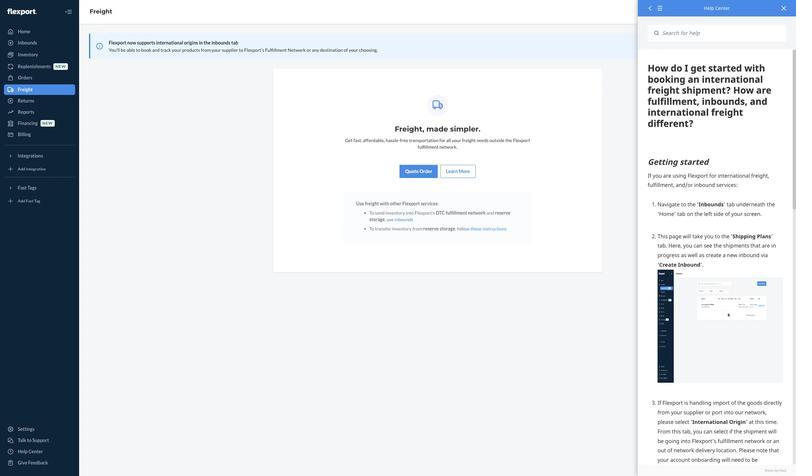 Task type: describe. For each thing, give the bounding box(es) containing it.
able
[[127, 47, 135, 53]]

of
[[344, 47, 348, 53]]

inbounds button
[[395, 216, 414, 223]]

give feedback button
[[4, 458, 75, 468]]

0 horizontal spatial ,
[[385, 217, 386, 222]]

freight inside get fast, affordable, hassle-free transportation for all your freight needs outside the flexport fulfillment network.
[[462, 138, 476, 143]]

international
[[156, 40, 183, 46]]

integrations
[[18, 153, 43, 159]]

help inside 'link'
[[18, 449, 28, 455]]

Search search field
[[660, 25, 787, 41]]

0 vertical spatial help
[[705, 5, 715, 11]]

network
[[288, 47, 306, 53]]

1 vertical spatial ,
[[456, 226, 457, 232]]

book now
[[758, 43, 779, 49]]

financing
[[18, 120, 38, 126]]

give
[[18, 460, 27, 466]]

reserve inside 'reserve storage'
[[495, 210, 511, 216]]

supports
[[137, 40, 155, 46]]

integration
[[26, 167, 46, 172]]

1 vertical spatial fast
[[26, 199, 33, 204]]

free
[[400, 138, 409, 143]]

products
[[182, 47, 200, 53]]

reports
[[18, 109, 34, 115]]

dtc
[[436, 210, 445, 216]]

home link
[[4, 26, 75, 37]]

transportation
[[409, 138, 439, 143]]

simpler.
[[451, 125, 481, 134]]

book now button
[[758, 43, 779, 49]]

in
[[199, 40, 203, 46]]

tab
[[232, 40, 238, 46]]

elevio
[[766, 468, 775, 473]]

to inside button
[[27, 438, 32, 443]]

more
[[459, 169, 470, 174]]

your down international at the left top
[[172, 47, 181, 53]]

to for to send inventory into flexport's dtc fulfillment network and
[[370, 210, 374, 216]]

1 horizontal spatial inbounds
[[395, 217, 414, 222]]

flexport's
[[415, 210, 435, 216]]

add fast tag link
[[4, 196, 75, 207]]

inventory link
[[4, 49, 75, 60]]

tags
[[28, 185, 37, 191]]

get
[[345, 138, 353, 143]]

talk to support
[[18, 438, 49, 443]]

destination
[[320, 47, 343, 53]]

book
[[758, 43, 769, 49]]

2 horizontal spatial to
[[239, 47, 243, 53]]

use freight with other flexport services:
[[356, 201, 439, 207]]

add fast tag
[[18, 199, 40, 204]]

and inside the flexport now supports international origins in the inbounds tab you'll be able to book and track your products from your supplier to flexport's fulfillment network or any destination of your choosing.
[[152, 47, 160, 53]]

1 horizontal spatial from
[[413, 226, 423, 232]]

learn more link
[[441, 165, 476, 178]]

add integration
[[18, 167, 46, 172]]

track
[[161, 47, 171, 53]]

learn more
[[446, 169, 470, 174]]

fulfillment inside get fast, affordable, hassle-free transportation for all your freight needs outside the flexport fulfillment network.
[[418, 144, 439, 150]]

to send inventory into flexport's dtc fulfillment network and
[[370, 210, 495, 216]]

your inside get fast, affordable, hassle-free transportation for all your freight needs outside the flexport fulfillment network.
[[452, 138, 462, 143]]

hassle-
[[386, 138, 400, 143]]

inventory
[[18, 52, 38, 57]]

network.
[[440, 144, 458, 150]]

inventory for transfer
[[393, 226, 412, 232]]

quote order button
[[400, 165, 438, 178]]

1 vertical spatial storage
[[440, 226, 456, 232]]

replenishments
[[18, 64, 51, 69]]

use
[[387, 217, 394, 222]]

billing link
[[4, 129, 75, 140]]

quote order
[[406, 169, 433, 174]]

1 horizontal spatial to
[[136, 47, 140, 53]]

into
[[406, 210, 414, 216]]

network
[[468, 210, 486, 216]]

orders link
[[4, 73, 75, 83]]

storage inside 'reserve storage'
[[370, 217, 385, 222]]

1 horizontal spatial flexport
[[403, 201, 420, 207]]

origins
[[184, 40, 198, 46]]

or
[[307, 47, 311, 53]]

new for financing
[[42, 121, 53, 126]]

fulfillment
[[265, 47, 287, 53]]

elevio by dixa
[[766, 468, 787, 473]]

instructions
[[483, 226, 507, 232]]

be
[[121, 47, 126, 53]]

dixa
[[780, 468, 787, 473]]

for
[[440, 138, 446, 143]]

fast tags
[[18, 185, 37, 191]]

services:
[[421, 201, 439, 207]]

add for add integration
[[18, 167, 25, 172]]

use
[[356, 201, 364, 207]]

affordable,
[[363, 138, 385, 143]]

fast tags button
[[4, 183, 75, 193]]

your left supplier
[[212, 47, 221, 53]]

1 horizontal spatial center
[[716, 5, 730, 11]]

0 vertical spatial freight link
[[90, 8, 112, 15]]

all
[[447, 138, 451, 143]]

tag
[[34, 199, 40, 204]]



Task type: locate. For each thing, give the bounding box(es) containing it.
fast left tags
[[18, 185, 27, 191]]

2 horizontal spatial flexport
[[513, 138, 531, 143]]

reserve down 'reserve storage'
[[424, 226, 439, 232]]

center down talk to support on the bottom of the page
[[29, 449, 43, 455]]

freight
[[90, 8, 112, 15], [18, 87, 33, 92]]

now inside button
[[770, 43, 779, 49]]

1 horizontal spatial ,
[[456, 226, 457, 232]]

outside
[[490, 138, 505, 143]]

new
[[56, 64, 66, 69], [42, 121, 53, 126]]

1 horizontal spatial freight
[[90, 8, 112, 15]]

to for to transfer inventory from reserve storage , follow these instructions
[[370, 226, 374, 232]]

now for flexport
[[127, 40, 136, 46]]

book
[[141, 47, 151, 53]]

the right outside
[[506, 138, 513, 143]]

0 horizontal spatial reserve
[[424, 226, 439, 232]]

0 vertical spatial ,
[[385, 217, 386, 222]]

inbounds
[[18, 40, 37, 46]]

1 horizontal spatial freight link
[[90, 8, 112, 15]]

flexport right outside
[[513, 138, 531, 143]]

0 vertical spatial the
[[204, 40, 211, 46]]

inventory down the 'inbounds' button
[[393, 226, 412, 232]]

help center
[[705, 5, 730, 11], [18, 449, 43, 455]]

feedback
[[28, 460, 48, 466]]

fast inside dropdown button
[[18, 185, 27, 191]]

1 vertical spatial to
[[370, 226, 374, 232]]

reports link
[[4, 107, 75, 117]]

1 horizontal spatial help
[[705, 5, 715, 11]]

1 vertical spatial and
[[487, 210, 494, 216]]

your right the all
[[452, 138, 462, 143]]

0 vertical spatial reserve
[[495, 210, 511, 216]]

freight link right 'close navigation' icon
[[90, 8, 112, 15]]

fulfillment right dtc
[[446, 210, 468, 216]]

0 horizontal spatial fulfillment
[[418, 144, 439, 150]]

the right in
[[204, 40, 211, 46]]

and right the "network"
[[487, 210, 494, 216]]

returns link
[[4, 96, 75, 106]]

fulfillment down transportation at the right top of page
[[418, 144, 439, 150]]

0 vertical spatial fulfillment
[[418, 144, 439, 150]]

1 vertical spatial help center
[[18, 449, 43, 455]]

0 horizontal spatial freight link
[[4, 84, 75, 95]]

other
[[390, 201, 402, 207]]

from inside the flexport now supports international origins in the inbounds tab you'll be able to book and track your products from your supplier to flexport's fulfillment network or any destination of your choosing.
[[201, 47, 211, 53]]

add down fast tags
[[18, 199, 25, 204]]

0 vertical spatial fast
[[18, 185, 27, 191]]

0 vertical spatial storage
[[370, 217, 385, 222]]

1 vertical spatial inbounds
[[395, 217, 414, 222]]

0 horizontal spatial new
[[42, 121, 53, 126]]

from down in
[[201, 47, 211, 53]]

0 horizontal spatial help
[[18, 449, 28, 455]]

0 horizontal spatial center
[[29, 449, 43, 455]]

1 horizontal spatial reserve
[[495, 210, 511, 216]]

your
[[172, 47, 181, 53], [212, 47, 221, 53], [349, 47, 358, 53], [452, 138, 462, 143]]

from down the 'inbounds' button
[[413, 226, 423, 232]]

1 vertical spatial center
[[29, 449, 43, 455]]

your right the of
[[349, 47, 358, 53]]

any
[[312, 47, 319, 53]]

flexport up you'll
[[109, 40, 126, 46]]

learn
[[446, 169, 458, 174]]

give feedback
[[18, 460, 48, 466]]

storage
[[370, 217, 385, 222], [440, 226, 456, 232]]

settings
[[18, 427, 35, 432]]

to left send
[[370, 210, 374, 216]]

1 vertical spatial new
[[42, 121, 53, 126]]

now right book
[[770, 43, 779, 49]]

0 vertical spatial add
[[18, 167, 25, 172]]

to right supplier
[[239, 47, 243, 53]]

inventory
[[386, 210, 405, 216], [393, 226, 412, 232]]

flexport now supports international origins in the inbounds tab you'll be able to book and track your products from your supplier to flexport's fulfillment network or any destination of your choosing.
[[109, 40, 378, 53]]

0 vertical spatial freight
[[462, 138, 476, 143]]

to right able
[[136, 47, 140, 53]]

freight link
[[90, 8, 112, 15], [4, 84, 75, 95]]

freight, made simpler.
[[395, 125, 481, 134]]

1 vertical spatial add
[[18, 199, 25, 204]]

1 vertical spatial reserve
[[424, 226, 439, 232]]

inbounds inside the flexport now supports international origins in the inbounds tab you'll be able to book and track your products from your supplier to flexport's fulfillment network or any destination of your choosing.
[[212, 40, 231, 46]]

reserve storage
[[370, 210, 511, 222]]

1 to from the top
[[370, 210, 374, 216]]

help center up search search field
[[705, 5, 730, 11]]

help center inside 'link'
[[18, 449, 43, 455]]

1 vertical spatial help
[[18, 449, 28, 455]]

1 vertical spatial freight
[[18, 87, 33, 92]]

freight link up returns link
[[4, 84, 75, 95]]

help up search search field
[[705, 5, 715, 11]]

you'll
[[109, 47, 120, 53]]

returns
[[18, 98, 34, 104]]

support
[[32, 438, 49, 443]]

by
[[775, 468, 779, 473]]

flexport's
[[244, 47, 264, 53]]

freight right use
[[365, 201, 379, 207]]

the inside the flexport now supports international origins in the inbounds tab you'll be able to book and track your products from your supplier to flexport's fulfillment network or any destination of your choosing.
[[204, 40, 211, 46]]

now
[[127, 40, 136, 46], [770, 43, 779, 49]]

orders
[[18, 75, 32, 81]]

flexport inside the flexport now supports international origins in the inbounds tab you'll be able to book and track your products from your supplier to flexport's fulfillment network or any destination of your choosing.
[[109, 40, 126, 46]]

now up able
[[127, 40, 136, 46]]

these instructions button
[[471, 226, 507, 232]]

0 vertical spatial flexport
[[109, 40, 126, 46]]

freight right 'close navigation' icon
[[90, 8, 112, 15]]

fast
[[18, 185, 27, 191], [26, 199, 33, 204]]

1 add from the top
[[18, 167, 25, 172]]

1 horizontal spatial new
[[56, 64, 66, 69]]

supplier
[[222, 47, 238, 53]]

to left transfer
[[370, 226, 374, 232]]

talk to support button
[[4, 435, 75, 446]]

1 vertical spatial from
[[413, 226, 423, 232]]

from
[[201, 47, 211, 53], [413, 226, 423, 232]]

new up the orders link
[[56, 64, 66, 69]]

1 horizontal spatial the
[[506, 138, 513, 143]]

0 horizontal spatial freight
[[18, 87, 33, 92]]

inbounds link
[[4, 38, 75, 48]]

1 vertical spatial freight link
[[4, 84, 75, 95]]

new down reports 'link'
[[42, 121, 53, 126]]

to
[[136, 47, 140, 53], [239, 47, 243, 53], [27, 438, 32, 443]]

2 add from the top
[[18, 199, 25, 204]]

0 horizontal spatial inbounds
[[212, 40, 231, 46]]

center inside help center 'link'
[[29, 449, 43, 455]]

1 horizontal spatial now
[[770, 43, 779, 49]]

, left follow
[[456, 226, 457, 232]]

get fast, affordable, hassle-free transportation for all your freight needs outside the flexport fulfillment network.
[[345, 138, 531, 150]]

learn more button
[[446, 168, 470, 175]]

flexport inside get fast, affordable, hassle-free transportation for all your freight needs outside the flexport fulfillment network.
[[513, 138, 531, 143]]

1 vertical spatial the
[[506, 138, 513, 143]]

storage down send
[[370, 217, 385, 222]]

center up search search field
[[716, 5, 730, 11]]

, left use
[[385, 217, 386, 222]]

flexport
[[109, 40, 126, 46], [513, 138, 531, 143], [403, 201, 420, 207]]

to
[[370, 210, 374, 216], [370, 226, 374, 232]]

0 vertical spatial and
[[152, 47, 160, 53]]

choosing.
[[359, 47, 378, 53]]

now for book
[[770, 43, 779, 49]]

1 horizontal spatial and
[[487, 210, 494, 216]]

0 horizontal spatial help center
[[18, 449, 43, 455]]

0 vertical spatial inventory
[[386, 210, 405, 216]]

new for replenishments
[[56, 64, 66, 69]]

these
[[471, 226, 482, 232]]

0 horizontal spatial flexport
[[109, 40, 126, 46]]

1 horizontal spatial fulfillment
[[446, 210, 468, 216]]

integrations button
[[4, 151, 75, 161]]

add left integration
[[18, 167, 25, 172]]

freight inside freight link
[[18, 87, 33, 92]]

flexport up into
[[403, 201, 420, 207]]

made
[[427, 125, 448, 134]]

freight
[[462, 138, 476, 143], [365, 201, 379, 207]]

and right book
[[152, 47, 160, 53]]

2 to from the top
[[370, 226, 374, 232]]

settings link
[[4, 424, 75, 435]]

billing
[[18, 132, 31, 137]]

freight down simpler.
[[462, 138, 476, 143]]

reserve
[[495, 210, 511, 216], [424, 226, 439, 232]]

1 horizontal spatial freight
[[462, 138, 476, 143]]

0 vertical spatial new
[[56, 64, 66, 69]]

now inside the flexport now supports international origins in the inbounds tab you'll be able to book and track your products from your supplier to flexport's fulfillment network or any destination of your choosing.
[[127, 40, 136, 46]]

inbounds up supplier
[[212, 40, 231, 46]]

1 vertical spatial inventory
[[393, 226, 412, 232]]

0 horizontal spatial to
[[27, 438, 32, 443]]

add integration link
[[4, 164, 75, 175]]

1 vertical spatial flexport
[[513, 138, 531, 143]]

0 vertical spatial freight
[[90, 8, 112, 15]]

home
[[18, 29, 30, 34]]

0 horizontal spatial freight
[[365, 201, 379, 207]]

to transfer inventory from reserve storage , follow these instructions
[[370, 226, 507, 232]]

order
[[420, 169, 433, 174]]

0 vertical spatial inbounds
[[212, 40, 231, 46]]

help center link
[[4, 447, 75, 457]]

inventory up , use inbounds
[[386, 210, 405, 216]]

fast,
[[354, 138, 362, 143]]

inventory for send
[[386, 210, 405, 216]]

help center up give feedback
[[18, 449, 43, 455]]

2 vertical spatial flexport
[[403, 201, 420, 207]]

1 horizontal spatial help center
[[705, 5, 730, 11]]

reserve up instructions
[[495, 210, 511, 216]]

0 vertical spatial center
[[716, 5, 730, 11]]

1 vertical spatial freight
[[365, 201, 379, 207]]

flexport logo image
[[7, 8, 37, 15]]

add for add fast tag
[[18, 199, 25, 204]]

help
[[705, 5, 715, 11], [18, 449, 28, 455]]

,
[[385, 217, 386, 222], [456, 226, 457, 232]]

, use inbounds
[[385, 217, 414, 222]]

0 vertical spatial from
[[201, 47, 211, 53]]

quote
[[406, 169, 419, 174]]

send
[[375, 210, 385, 216]]

freight up returns
[[18, 87, 33, 92]]

0 vertical spatial to
[[370, 210, 374, 216]]

1 vertical spatial fulfillment
[[446, 210, 468, 216]]

0 horizontal spatial the
[[204, 40, 211, 46]]

help up give
[[18, 449, 28, 455]]

the inside get fast, affordable, hassle-free transportation for all your freight needs outside the flexport fulfillment network.
[[506, 138, 513, 143]]

follow
[[457, 226, 470, 232]]

close navigation image
[[65, 8, 73, 16]]

0 horizontal spatial from
[[201, 47, 211, 53]]

needs
[[477, 138, 489, 143]]

inbounds
[[212, 40, 231, 46], [395, 217, 414, 222]]

0 vertical spatial help center
[[705, 5, 730, 11]]

to right talk
[[27, 438, 32, 443]]

inbounds down into
[[395, 217, 414, 222]]

storage down 'reserve storage'
[[440, 226, 456, 232]]

0 horizontal spatial now
[[127, 40, 136, 46]]

0 horizontal spatial and
[[152, 47, 160, 53]]

freight,
[[395, 125, 425, 134]]

fast left tag
[[26, 199, 33, 204]]

0 horizontal spatial storage
[[370, 217, 385, 222]]

elevio by dixa link
[[648, 468, 787, 473]]

1 horizontal spatial storage
[[440, 226, 456, 232]]



Task type: vqa. For each thing, say whether or not it's contained in the screenshot.
create for Create report
no



